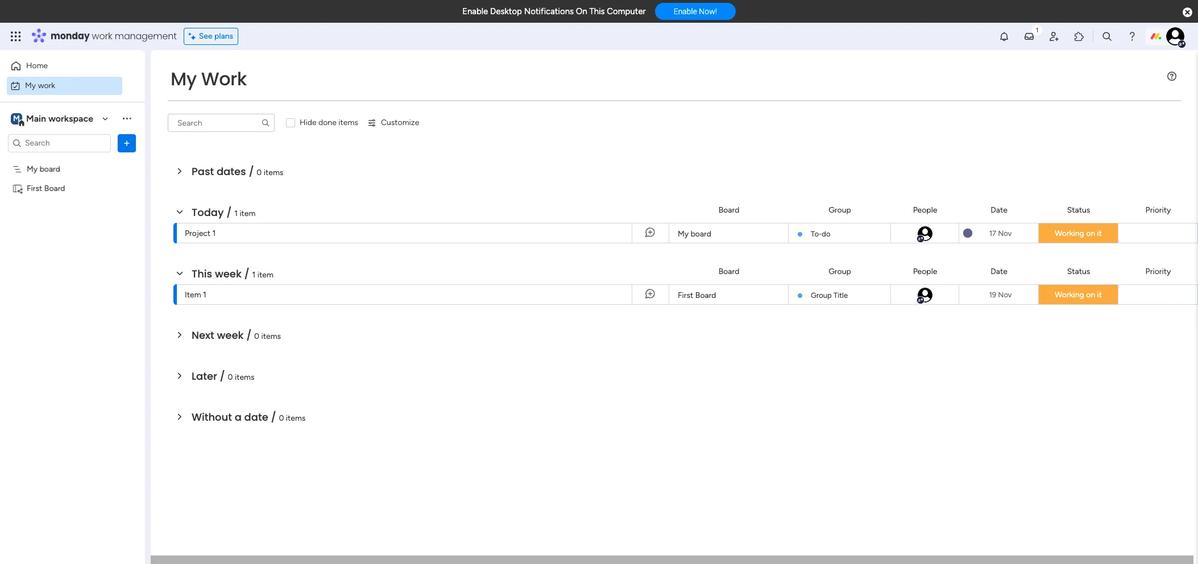 Task type: locate. For each thing, give the bounding box(es) containing it.
1 horizontal spatial this
[[590, 6, 605, 16]]

0 vertical spatial item
[[240, 209, 256, 218]]

dates
[[217, 164, 246, 179]]

1 vertical spatial it
[[1098, 290, 1103, 300]]

0 vertical spatial work
[[92, 30, 112, 43]]

see
[[199, 31, 213, 41]]

see plans button
[[184, 28, 238, 45]]

1 vertical spatial week
[[217, 328, 244, 342]]

my board
[[27, 164, 60, 174], [678, 229, 712, 239]]

0 vertical spatial it
[[1098, 229, 1103, 238]]

enable left 'desktop'
[[463, 6, 488, 16]]

1 horizontal spatial work
[[92, 30, 112, 43]]

0 vertical spatial nov
[[999, 229, 1012, 238]]

0 vertical spatial on
[[1087, 229, 1096, 238]]

a
[[235, 410, 242, 424]]

people up jacob simon image
[[913, 205, 938, 215]]

2 vertical spatial group
[[811, 291, 832, 300]]

0 horizontal spatial item
[[240, 209, 256, 218]]

0
[[257, 168, 262, 178], [254, 332, 259, 341], [228, 373, 233, 382], [279, 414, 284, 423]]

home button
[[7, 57, 122, 75]]

1 date from the top
[[991, 205, 1008, 215]]

1 vertical spatial nov
[[999, 290, 1012, 299]]

nov for 19 nov
[[999, 290, 1012, 299]]

0 vertical spatial this
[[590, 6, 605, 16]]

1 horizontal spatial my board
[[678, 229, 712, 239]]

this
[[590, 6, 605, 16], [192, 267, 212, 281]]

1 vertical spatial jacob simon image
[[917, 287, 934, 304]]

work for monday
[[92, 30, 112, 43]]

1 vertical spatial work
[[38, 81, 55, 90]]

invite members image
[[1049, 31, 1060, 42]]

1 status from the top
[[1068, 205, 1091, 215]]

item
[[185, 290, 201, 300]]

0 horizontal spatial my board
[[27, 164, 60, 174]]

0 inside past dates / 0 items
[[257, 168, 262, 178]]

nov right 19
[[999, 290, 1012, 299]]

work
[[92, 30, 112, 43], [38, 81, 55, 90]]

1 working from the top
[[1055, 229, 1085, 238]]

0 right date
[[279, 414, 284, 423]]

1
[[234, 209, 238, 218], [213, 229, 216, 238], [252, 270, 256, 280], [203, 290, 206, 300]]

1 horizontal spatial jacob simon image
[[1167, 27, 1185, 46]]

0 right later
[[228, 373, 233, 382]]

1 image
[[1033, 23, 1043, 36]]

desktop
[[490, 6, 522, 16]]

my
[[171, 66, 197, 92], [25, 81, 36, 90], [27, 164, 38, 174], [678, 229, 689, 239]]

my work button
[[7, 77, 122, 95]]

19 nov
[[990, 290, 1012, 299]]

1 vertical spatial my board
[[678, 229, 712, 239]]

0 up later / 0 items
[[254, 332, 259, 341]]

0 inside later / 0 items
[[228, 373, 233, 382]]

list box containing my board
[[0, 157, 145, 352]]

nov
[[999, 229, 1012, 238], [999, 290, 1012, 299]]

enable now!
[[674, 7, 717, 16]]

1 vertical spatial people
[[913, 267, 938, 276]]

option
[[0, 159, 145, 161]]

work inside button
[[38, 81, 55, 90]]

item inside 'today / 1 item'
[[240, 209, 256, 218]]

1 on from the top
[[1087, 229, 1096, 238]]

workspace selection element
[[11, 112, 95, 127]]

0 vertical spatial my board
[[27, 164, 60, 174]]

computer
[[607, 6, 646, 16]]

1 nov from the top
[[999, 229, 1012, 238]]

None search field
[[168, 114, 275, 132]]

work right monday
[[92, 30, 112, 43]]

1 vertical spatial status
[[1068, 267, 1091, 276]]

1 vertical spatial group
[[829, 267, 852, 276]]

first board
[[27, 183, 65, 193], [678, 291, 717, 300]]

1 it from the top
[[1098, 229, 1103, 238]]

group for /
[[829, 267, 852, 276]]

list box
[[0, 157, 145, 352]]

0 vertical spatial people
[[913, 205, 938, 215]]

0 vertical spatial working on it
[[1055, 229, 1103, 238]]

nov for 17 nov
[[999, 229, 1012, 238]]

0 vertical spatial priority
[[1146, 205, 1172, 215]]

2 status from the top
[[1068, 267, 1091, 276]]

next week / 0 items
[[192, 328, 281, 342]]

item
[[240, 209, 256, 218], [258, 270, 274, 280]]

1 working on it from the top
[[1055, 229, 1103, 238]]

item 1
[[185, 290, 206, 300]]

hide done items
[[300, 118, 358, 127]]

monday
[[51, 30, 90, 43]]

0 horizontal spatial enable
[[463, 6, 488, 16]]

1 vertical spatial first board
[[678, 291, 717, 300]]

people down jacob simon image
[[913, 267, 938, 276]]

nov right 17
[[999, 229, 1012, 238]]

priority
[[1146, 205, 1172, 215], [1146, 267, 1172, 276]]

1 vertical spatial first
[[678, 291, 694, 300]]

1 horizontal spatial item
[[258, 270, 274, 280]]

2 people from the top
[[913, 267, 938, 276]]

title
[[834, 291, 848, 300]]

0 vertical spatial status
[[1068, 205, 1091, 215]]

1 horizontal spatial first board
[[678, 291, 717, 300]]

date up 17 nov
[[991, 205, 1008, 215]]

0 vertical spatial group
[[829, 205, 852, 215]]

1 horizontal spatial enable
[[674, 7, 697, 16]]

this right on
[[590, 6, 605, 16]]

search everything image
[[1102, 31, 1113, 42]]

working on it
[[1055, 229, 1103, 238], [1055, 290, 1103, 300]]

enable inside button
[[674, 7, 697, 16]]

1 priority from the top
[[1146, 205, 1172, 215]]

date
[[244, 410, 268, 424]]

week right the next
[[217, 328, 244, 342]]

0 vertical spatial board
[[40, 164, 60, 174]]

week
[[215, 267, 242, 281], [217, 328, 244, 342]]

1 vertical spatial board
[[691, 229, 712, 239]]

group for 1
[[829, 205, 852, 215]]

2 nov from the top
[[999, 290, 1012, 299]]

board
[[40, 164, 60, 174], [691, 229, 712, 239]]

working
[[1055, 229, 1085, 238], [1055, 290, 1085, 300]]

0 right dates
[[257, 168, 262, 178]]

0 horizontal spatial jacob simon image
[[917, 287, 934, 304]]

0 inside the next week / 0 items
[[254, 332, 259, 341]]

to-
[[811, 230, 822, 238]]

past
[[192, 164, 214, 179]]

1 vertical spatial item
[[258, 270, 274, 280]]

enable left "now!"
[[674, 7, 697, 16]]

today
[[192, 205, 224, 220]]

first
[[27, 183, 42, 193], [678, 291, 694, 300]]

enable desktop notifications on this computer
[[463, 6, 646, 16]]

today / 1 item
[[192, 205, 256, 220]]

workspace options image
[[121, 113, 133, 124]]

1 vertical spatial on
[[1087, 290, 1096, 300]]

status
[[1068, 205, 1091, 215], [1068, 267, 1091, 276]]

project
[[185, 229, 211, 238]]

it
[[1098, 229, 1103, 238], [1098, 290, 1103, 300]]

items
[[339, 118, 358, 127], [264, 168, 284, 178], [261, 332, 281, 341], [235, 373, 255, 382], [286, 414, 306, 423]]

0 vertical spatial working
[[1055, 229, 1085, 238]]

1 vertical spatial this
[[192, 267, 212, 281]]

week for this
[[215, 267, 242, 281]]

people
[[913, 205, 938, 215], [913, 267, 938, 276]]

group up do
[[829, 205, 852, 215]]

notifications image
[[999, 31, 1010, 42]]

board
[[44, 183, 65, 193], [719, 205, 740, 215], [719, 267, 740, 276], [696, 291, 717, 300]]

0 horizontal spatial first
[[27, 183, 42, 193]]

0 horizontal spatial first board
[[27, 183, 65, 193]]

0 vertical spatial jacob simon image
[[1167, 27, 1185, 46]]

work down home
[[38, 81, 55, 90]]

main
[[26, 113, 46, 124]]

group
[[829, 205, 852, 215], [829, 267, 852, 276], [811, 291, 832, 300]]

group up title
[[829, 267, 852, 276]]

first board link
[[676, 285, 782, 306]]

later
[[192, 369, 217, 383]]

status for /
[[1068, 267, 1091, 276]]

/
[[249, 164, 254, 179], [227, 205, 232, 220], [244, 267, 250, 281], [246, 328, 252, 342], [220, 369, 225, 383], [271, 410, 276, 424]]

0 horizontal spatial this
[[192, 267, 212, 281]]

2 date from the top
[[991, 267, 1008, 276]]

0 horizontal spatial work
[[38, 81, 55, 90]]

later / 0 items
[[192, 369, 255, 383]]

1 vertical spatial date
[[991, 267, 1008, 276]]

notifications
[[524, 6, 574, 16]]

options image
[[121, 137, 133, 149]]

next
[[192, 328, 214, 342]]

enable now! button
[[655, 3, 736, 20]]

week for next
[[217, 328, 244, 342]]

on
[[576, 6, 588, 16]]

date up 19 nov on the right of the page
[[991, 267, 1008, 276]]

1 vertical spatial working on it
[[1055, 290, 1103, 300]]

1 horizontal spatial first
[[678, 291, 694, 300]]

date
[[991, 205, 1008, 215], [991, 267, 1008, 276]]

monday work management
[[51, 30, 177, 43]]

date for 1
[[991, 205, 1008, 215]]

group left title
[[811, 291, 832, 300]]

this up item 1
[[192, 267, 212, 281]]

help image
[[1127, 31, 1138, 42]]

1 vertical spatial priority
[[1146, 267, 1172, 276]]

2 priority from the top
[[1146, 267, 1172, 276]]

2 working from the top
[[1055, 290, 1085, 300]]

0 vertical spatial week
[[215, 267, 242, 281]]

1 inside the this week / 1 item
[[252, 270, 256, 280]]

0 vertical spatial date
[[991, 205, 1008, 215]]

1 people from the top
[[913, 205, 938, 215]]

on
[[1087, 229, 1096, 238], [1087, 290, 1096, 300]]

week down project 1
[[215, 267, 242, 281]]

menu image
[[1168, 72, 1177, 81]]

jacob simon image
[[1167, 27, 1185, 46], [917, 287, 934, 304]]

1 vertical spatial working
[[1055, 290, 1085, 300]]

Filter dashboard by text search field
[[168, 114, 275, 132]]

enable
[[463, 6, 488, 16], [674, 7, 697, 16]]



Task type: describe. For each thing, give the bounding box(es) containing it.
shareable board image
[[12, 183, 23, 194]]

my work
[[25, 81, 55, 90]]

people for /
[[913, 267, 938, 276]]

workspace image
[[11, 112, 22, 125]]

2 on from the top
[[1087, 290, 1096, 300]]

this week / 1 item
[[192, 267, 274, 281]]

items inside past dates / 0 items
[[264, 168, 284, 178]]

see plans
[[199, 31, 233, 41]]

2 working on it from the top
[[1055, 290, 1103, 300]]

now!
[[699, 7, 717, 16]]

Search in workspace field
[[24, 137, 95, 150]]

date for /
[[991, 267, 1008, 276]]

17
[[990, 229, 997, 238]]

0 vertical spatial first board
[[27, 183, 65, 193]]

1 inside 'today / 1 item'
[[234, 209, 238, 218]]

without
[[192, 410, 232, 424]]

select product image
[[10, 31, 22, 42]]

people for 1
[[913, 205, 938, 215]]

dapulse close image
[[1183, 7, 1193, 18]]

priority for /
[[1146, 267, 1172, 276]]

priority for 1
[[1146, 205, 1172, 215]]

my inside button
[[25, 81, 36, 90]]

done
[[319, 118, 337, 127]]

0 inside without a date / 0 items
[[279, 414, 284, 423]]

inbox image
[[1024, 31, 1035, 42]]

0 vertical spatial first
[[27, 183, 42, 193]]

17 nov
[[990, 229, 1012, 238]]

19
[[990, 290, 997, 299]]

my board link
[[676, 224, 782, 244]]

plans
[[215, 31, 233, 41]]

work for my
[[38, 81, 55, 90]]

my work
[[171, 66, 247, 92]]

without a date / 0 items
[[192, 410, 306, 424]]

work
[[201, 66, 247, 92]]

home
[[26, 61, 48, 71]]

items inside without a date / 0 items
[[286, 414, 306, 423]]

m
[[13, 114, 20, 123]]

search image
[[261, 118, 270, 127]]

management
[[115, 30, 177, 43]]

enable for enable now!
[[674, 7, 697, 16]]

enable for enable desktop notifications on this computer
[[463, 6, 488, 16]]

apps image
[[1074, 31, 1086, 42]]

customize
[[381, 118, 420, 127]]

past dates / 0 items
[[192, 164, 284, 179]]

first inside first board link
[[678, 291, 694, 300]]

status for 1
[[1068, 205, 1091, 215]]

item inside the this week / 1 item
[[258, 270, 274, 280]]

workspace
[[48, 113, 93, 124]]

hide
[[300, 118, 317, 127]]

items inside later / 0 items
[[235, 373, 255, 382]]

do
[[822, 230, 831, 238]]

customize button
[[363, 114, 424, 132]]

0 horizontal spatial board
[[40, 164, 60, 174]]

main workspace
[[26, 113, 93, 124]]

group title
[[811, 291, 848, 300]]

project 1
[[185, 229, 216, 238]]

2 it from the top
[[1098, 290, 1103, 300]]

1 horizontal spatial board
[[691, 229, 712, 239]]

items inside the next week / 0 items
[[261, 332, 281, 341]]

jacob simon image
[[917, 225, 934, 242]]

to-do
[[811, 230, 831, 238]]



Task type: vqa. For each thing, say whether or not it's contained in the screenshot.
bottom work
yes



